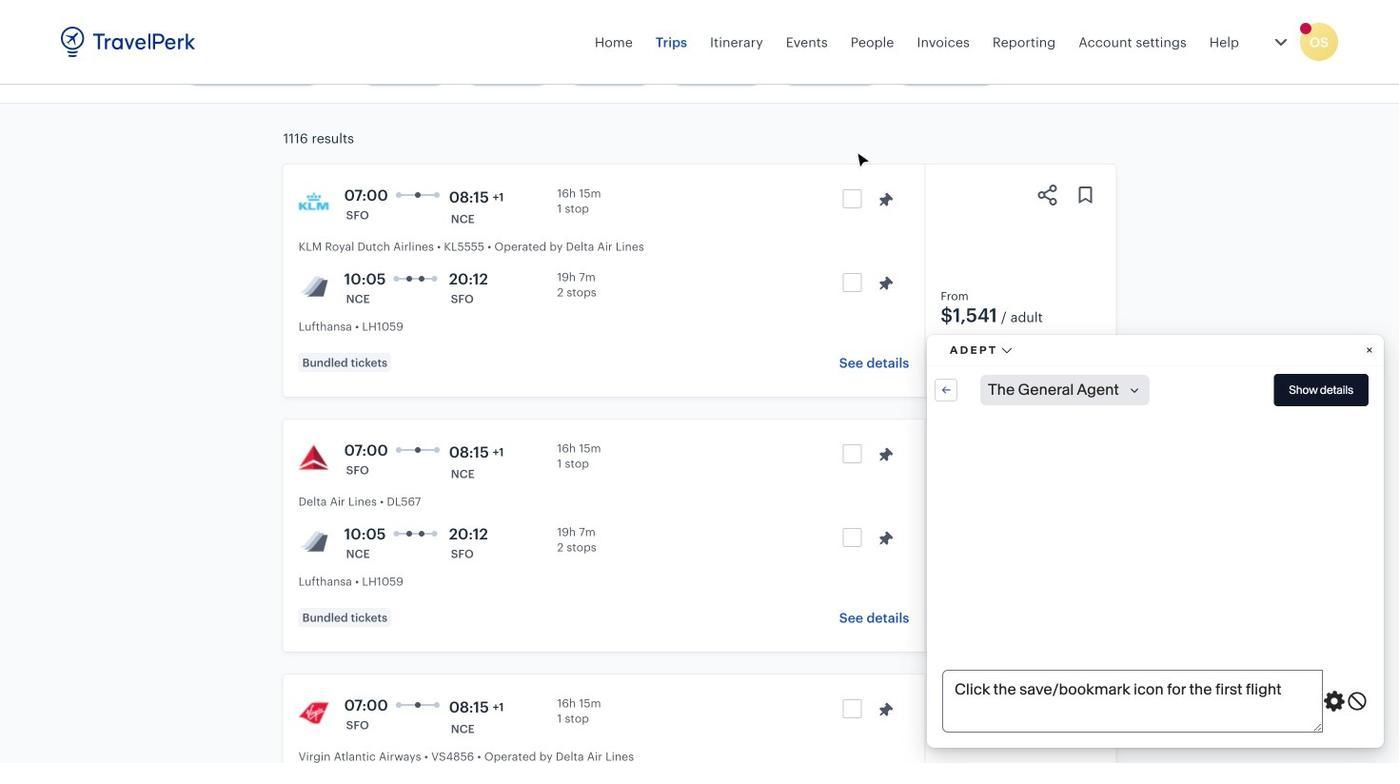 Task type: locate. For each thing, give the bounding box(es) containing it.
2 lufthansa image from the top
[[299, 527, 329, 557]]

lufthansa image
[[299, 271, 329, 302], [299, 527, 329, 557]]

delta air lines image
[[299, 443, 329, 473]]

1 lufthansa image from the top
[[299, 271, 329, 302]]

lufthansa image down klm royal dutch airlines icon
[[299, 271, 329, 302]]

lufthansa image for delta air lines icon
[[299, 527, 329, 557]]

klm royal dutch airlines image
[[299, 188, 329, 218]]

lufthansa image down delta air lines icon
[[299, 527, 329, 557]]

0 vertical spatial lufthansa image
[[299, 271, 329, 302]]

1 vertical spatial lufthansa image
[[299, 527, 329, 557]]



Task type: describe. For each thing, give the bounding box(es) containing it.
lufthansa image for klm royal dutch airlines icon
[[299, 271, 329, 302]]

virgin atlantic airways image
[[299, 698, 329, 728]]

To search field
[[491, 0, 684, 30]]



Task type: vqa. For each thing, say whether or not it's contained in the screenshot.
Delta Air Lines image
yes



